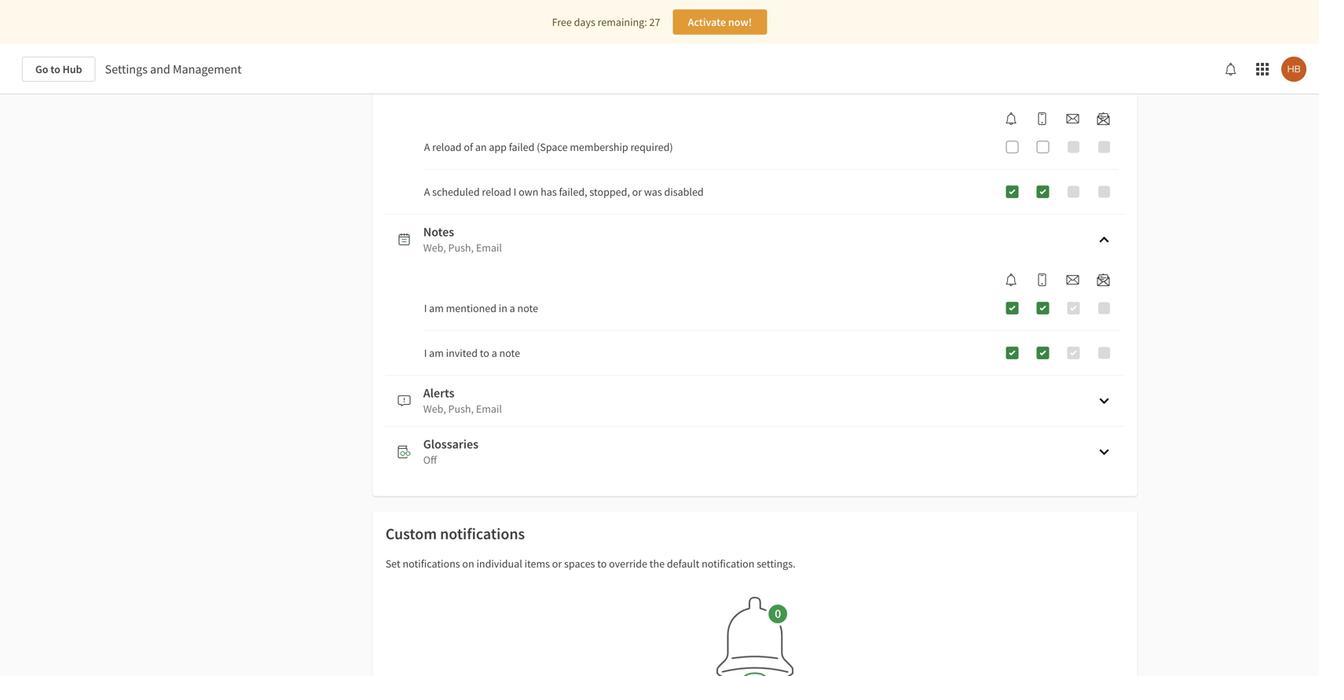 Task type: vqa. For each thing, say whether or not it's contained in the screenshot.
notification,
no



Task type: describe. For each thing, give the bounding box(es) containing it.
management
[[173, 61, 242, 77]]

notifications when using qlik sense in a browser image
[[1006, 274, 1018, 286]]

a for to
[[492, 346, 497, 360]]

27
[[650, 15, 661, 29]]

stopped,
[[590, 185, 630, 199]]

mentioned
[[446, 301, 497, 315]]

0 horizontal spatial reload
[[432, 140, 462, 154]]

failed,
[[559, 185, 588, 199]]

on
[[463, 557, 475, 571]]

free days remaining: 27
[[552, 15, 661, 29]]

days
[[574, 15, 596, 29]]

a scheduled reload i own has failed, stopped, or was disabled
[[424, 185, 704, 199]]

a reload of an app failed (space membership required)
[[424, 140, 673, 154]]

notifications when using qlik sense in a browser element for i am mentioned in a note
[[1000, 274, 1025, 286]]

the
[[650, 557, 665, 571]]

am for mentioned
[[429, 301, 444, 315]]

(space
[[537, 140, 568, 154]]

howard brown image
[[1282, 57, 1307, 82]]

notifications for custom
[[440, 524, 525, 544]]

go to hub link
[[22, 57, 96, 82]]

settings.
[[757, 557, 796, 571]]

custom
[[386, 524, 437, 544]]

0 horizontal spatial to
[[51, 62, 60, 76]]

settings and management
[[105, 61, 242, 77]]

notifications when using qlik sense in a browser element for a reload of an app failed (space membership required)
[[1000, 112, 1025, 125]]

push notifications in qlik sense mobile element for a reload of an app failed (space membership required)
[[1030, 112, 1055, 125]]

notifications sent to your email element for i am mentioned in a note
[[1061, 274, 1086, 286]]

has
[[541, 185, 557, 199]]

notification
[[702, 557, 755, 571]]

i for i am invited to a note
[[424, 346, 427, 360]]

notifications bundled in a daily email digest element for i am mentioned in a note
[[1091, 274, 1117, 286]]

activate now! link
[[673, 9, 768, 35]]

notifications sent to your email image
[[1067, 274, 1080, 286]]

notifications bundled in a daily email digest image
[[1098, 274, 1110, 286]]

glossaries off
[[423, 436, 479, 467]]

individual
[[477, 557, 523, 571]]

notifications for set
[[403, 557, 460, 571]]

spaces
[[564, 557, 595, 571]]

invited
[[446, 346, 478, 360]]

push, for alerts
[[448, 402, 474, 416]]

notifications sent to your email image
[[1067, 112, 1080, 125]]

free
[[552, 15, 572, 29]]

disabled
[[665, 185, 704, 199]]

remaining:
[[598, 15, 648, 29]]

0 vertical spatial or
[[633, 185, 642, 199]]

failed
[[509, 140, 535, 154]]

i for i am mentioned in a note
[[424, 301, 427, 315]]

go
[[35, 62, 48, 76]]

custom notifications
[[386, 524, 525, 544]]

set
[[386, 557, 401, 571]]

push, for notes
[[448, 241, 474, 255]]

was
[[644, 185, 662, 199]]

activate now!
[[688, 15, 752, 29]]

notifications when using qlik sense in a browser image
[[1006, 112, 1018, 125]]

email for notes
[[476, 241, 502, 255]]

own
[[519, 185, 539, 199]]

custom notifications main content
[[0, 0, 1320, 676]]

note for i am invited to a note
[[500, 346, 520, 360]]

1 vertical spatial or
[[552, 557, 562, 571]]

push notifications in qlik sense mobile image
[[1036, 274, 1049, 286]]

alerts web, push, email
[[423, 385, 502, 416]]

notes web, push, email
[[423, 224, 502, 255]]

now!
[[729, 15, 752, 29]]



Task type: locate. For each thing, give the bounding box(es) containing it.
push notifications in qlik sense mobile element for i am mentioned in a note
[[1030, 274, 1055, 286]]

0 vertical spatial push,
[[448, 241, 474, 255]]

push,
[[448, 241, 474, 255], [448, 402, 474, 416]]

a left of
[[424, 140, 430, 154]]

web, inside the alerts web, push, email
[[423, 402, 446, 416]]

1 am from the top
[[429, 301, 444, 315]]

notifications bundled in a daily email digest image
[[1098, 112, 1110, 125]]

0 vertical spatial am
[[429, 301, 444, 315]]

notifications up on
[[440, 524, 525, 544]]

0 horizontal spatial a
[[492, 346, 497, 360]]

push, down alerts
[[448, 402, 474, 416]]

1 vertical spatial push notifications in qlik sense mobile element
[[1030, 274, 1055, 286]]

0 vertical spatial push notifications in qlik sense mobile element
[[1030, 112, 1055, 125]]

i am mentioned in a note
[[424, 301, 538, 315]]

notifications when using qlik sense in a browser element
[[1000, 112, 1025, 125], [1000, 274, 1025, 286]]

am for invited
[[429, 346, 444, 360]]

override
[[609, 557, 648, 571]]

1 vertical spatial reload
[[482, 185, 512, 199]]

a left scheduled
[[424, 185, 430, 199]]

required)
[[631, 140, 673, 154]]

1 notifications when using qlik sense in a browser element from the top
[[1000, 112, 1025, 125]]

hub
[[63, 62, 82, 76]]

1 push, from the top
[[448, 241, 474, 255]]

notifications bundled in a daily email digest element
[[1091, 112, 1117, 125], [1091, 274, 1117, 286]]

a right in
[[510, 301, 515, 315]]

notifications bundled in a daily email digest element right notifications sent to your email image
[[1091, 112, 1117, 125]]

push, inside the alerts web, push, email
[[448, 402, 474, 416]]

membership
[[570, 140, 629, 154]]

push notifications in qlik sense mobile element
[[1030, 112, 1055, 125], [1030, 274, 1055, 286]]

0 vertical spatial note
[[518, 301, 538, 315]]

email inside notes web, push, email
[[476, 241, 502, 255]]

1 web, from the top
[[423, 241, 446, 255]]

0 vertical spatial a
[[424, 140, 430, 154]]

or right items
[[552, 557, 562, 571]]

0 vertical spatial to
[[51, 62, 60, 76]]

notifications sent to your email element right push notifications in qlik sense mobile icon
[[1061, 112, 1086, 125]]

set notifications on individual items or spaces to override the default notification settings.
[[386, 557, 796, 571]]

push notifications in qlik sense mobile image
[[1036, 112, 1049, 125]]

1 vertical spatial note
[[500, 346, 520, 360]]

note
[[518, 301, 538, 315], [500, 346, 520, 360]]

am left invited
[[429, 346, 444, 360]]

web, inside notes web, push, email
[[423, 241, 446, 255]]

or
[[633, 185, 642, 199], [552, 557, 562, 571]]

web, for alerts
[[423, 402, 446, 416]]

settings
[[105, 61, 148, 77]]

of
[[464, 140, 473, 154]]

scheduled
[[432, 185, 480, 199]]

1 vertical spatial am
[[429, 346, 444, 360]]

push, down notes
[[448, 241, 474, 255]]

1 vertical spatial a
[[492, 346, 497, 360]]

email inside the alerts web, push, email
[[476, 402, 502, 416]]

1 horizontal spatial a
[[510, 301, 515, 315]]

web, down alerts
[[423, 402, 446, 416]]

1 vertical spatial i
[[424, 301, 427, 315]]

notes
[[423, 224, 454, 240]]

i left invited
[[424, 346, 427, 360]]

0 vertical spatial notifications
[[440, 524, 525, 544]]

notifications when using qlik sense in a browser element left push notifications in qlik sense mobile image
[[1000, 274, 1025, 286]]

push, inside notes web, push, email
[[448, 241, 474, 255]]

web,
[[423, 241, 446, 255], [423, 402, 446, 416]]

note right in
[[518, 301, 538, 315]]

to right go
[[51, 62, 60, 76]]

1 a from the top
[[424, 140, 430, 154]]

2 notifications when using qlik sense in a browser element from the top
[[1000, 274, 1025, 286]]

glossaries
[[423, 436, 479, 452]]

2 vertical spatial i
[[424, 346, 427, 360]]

2 push notifications in qlik sense mobile element from the top
[[1030, 274, 1055, 286]]

0 vertical spatial a
[[510, 301, 515, 315]]

a for a reload of an app failed (space membership required)
[[424, 140, 430, 154]]

am left mentioned
[[429, 301, 444, 315]]

push notifications in qlik sense mobile element left notifications sent to your email image
[[1030, 112, 1055, 125]]

a for in
[[510, 301, 515, 315]]

reload left of
[[432, 140, 462, 154]]

app
[[489, 140, 507, 154]]

1 email from the top
[[476, 241, 502, 255]]

activate
[[688, 15, 726, 29]]

to right invited
[[480, 346, 490, 360]]

2 push, from the top
[[448, 402, 474, 416]]

notifications down custom
[[403, 557, 460, 571]]

email for alerts
[[476, 402, 502, 416]]

2 horizontal spatial to
[[598, 557, 607, 571]]

1 vertical spatial notifications when using qlik sense in a browser element
[[1000, 274, 1025, 286]]

1 vertical spatial notifications
[[403, 557, 460, 571]]

a for a scheduled reload i own has failed, stopped, or was disabled
[[424, 185, 430, 199]]

1 horizontal spatial to
[[480, 346, 490, 360]]

1 notifications sent to your email element from the top
[[1061, 112, 1086, 125]]

0 vertical spatial email
[[476, 241, 502, 255]]

an
[[475, 140, 487, 154]]

1 vertical spatial web,
[[423, 402, 446, 416]]

and
[[150, 61, 170, 77]]

a right invited
[[492, 346, 497, 360]]

1 push notifications in qlik sense mobile element from the top
[[1030, 112, 1055, 125]]

1 vertical spatial email
[[476, 402, 502, 416]]

or left was
[[633, 185, 642, 199]]

notifications sent to your email element for a reload of an app failed (space membership required)
[[1061, 112, 1086, 125]]

note for i am mentioned in a note
[[518, 301, 538, 315]]

1 vertical spatial push,
[[448, 402, 474, 416]]

email
[[476, 241, 502, 255], [476, 402, 502, 416]]

0 vertical spatial web,
[[423, 241, 446, 255]]

a
[[510, 301, 515, 315], [492, 346, 497, 360]]

items
[[525, 557, 550, 571]]

reload
[[432, 140, 462, 154], [482, 185, 512, 199]]

1 vertical spatial notifications sent to your email element
[[1061, 274, 1086, 286]]

1 horizontal spatial reload
[[482, 185, 512, 199]]

2 web, from the top
[[423, 402, 446, 416]]

i left mentioned
[[424, 301, 427, 315]]

2 notifications bundled in a daily email digest element from the top
[[1091, 274, 1117, 286]]

2 am from the top
[[429, 346, 444, 360]]

0 vertical spatial reload
[[432, 140, 462, 154]]

notifications sent to your email element
[[1061, 112, 1086, 125], [1061, 274, 1086, 286]]

am
[[429, 301, 444, 315], [429, 346, 444, 360]]

alerts
[[423, 385, 455, 401]]

1 vertical spatial a
[[424, 185, 430, 199]]

0 vertical spatial notifications sent to your email element
[[1061, 112, 1086, 125]]

i
[[514, 185, 517, 199], [424, 301, 427, 315], [424, 346, 427, 360]]

to right the spaces
[[598, 557, 607, 571]]

1 vertical spatial to
[[480, 346, 490, 360]]

2 notifications sent to your email element from the top
[[1061, 274, 1086, 286]]

web, down notes
[[423, 241, 446, 255]]

default
[[667, 557, 700, 571]]

notifications bundled in a daily email digest element for a reload of an app failed (space membership required)
[[1091, 112, 1117, 125]]

0 vertical spatial i
[[514, 185, 517, 199]]

note down in
[[500, 346, 520, 360]]

notifications
[[440, 524, 525, 544], [403, 557, 460, 571]]

web, for notes
[[423, 241, 446, 255]]

reload left own
[[482, 185, 512, 199]]

i am invited to a note
[[424, 346, 520, 360]]

1 horizontal spatial or
[[633, 185, 642, 199]]

email up the i am mentioned in a note
[[476, 241, 502, 255]]

go to hub
[[35, 62, 82, 76]]

notifications sent to your email element right push notifications in qlik sense mobile image
[[1061, 274, 1086, 286]]

off
[[423, 453, 437, 467]]

to
[[51, 62, 60, 76], [480, 346, 490, 360], [598, 557, 607, 571]]

notifications when using qlik sense in a browser element left push notifications in qlik sense mobile icon
[[1000, 112, 1025, 125]]

0 vertical spatial notifications bundled in a daily email digest element
[[1091, 112, 1117, 125]]

notifications bundled in a daily email digest element right notifications sent to your email icon
[[1091, 274, 1117, 286]]

i left own
[[514, 185, 517, 199]]

2 a from the top
[[424, 185, 430, 199]]

1 vertical spatial notifications bundled in a daily email digest element
[[1091, 274, 1117, 286]]

in
[[499, 301, 508, 315]]

email up glossaries
[[476, 402, 502, 416]]

2 vertical spatial to
[[598, 557, 607, 571]]

0 vertical spatial notifications when using qlik sense in a browser element
[[1000, 112, 1025, 125]]

1 notifications bundled in a daily email digest element from the top
[[1091, 112, 1117, 125]]

push notifications in qlik sense mobile element right notifications when using qlik sense in a browser image at the right
[[1030, 274, 1055, 286]]

0 horizontal spatial or
[[552, 557, 562, 571]]

2 email from the top
[[476, 402, 502, 416]]

a
[[424, 140, 430, 154], [424, 185, 430, 199]]



